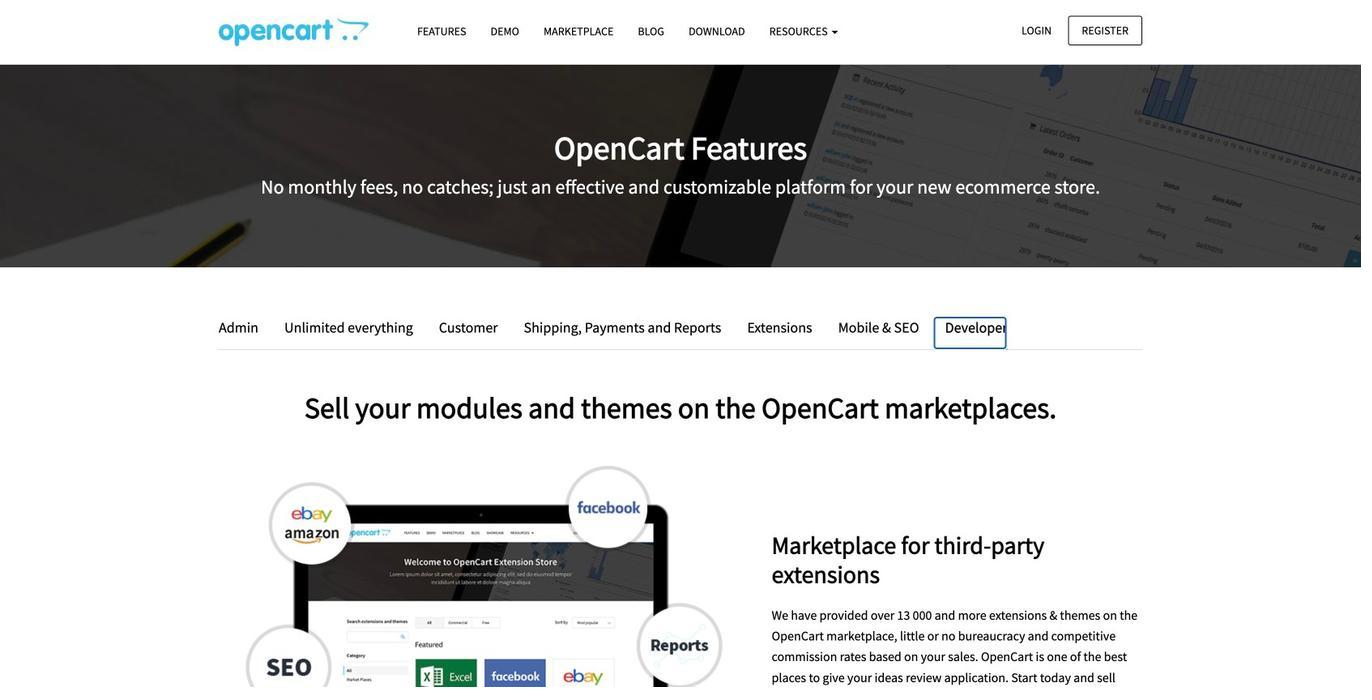 Task type: describe. For each thing, give the bounding box(es) containing it.
opencart - features image
[[219, 17, 369, 46]]



Task type: vqa. For each thing, say whether or not it's contained in the screenshot.
Marketplace for third-party extensions Image
yes



Task type: locate. For each thing, give the bounding box(es) containing it.
marketplace for third-party extensions image
[[219, 466, 748, 687]]



